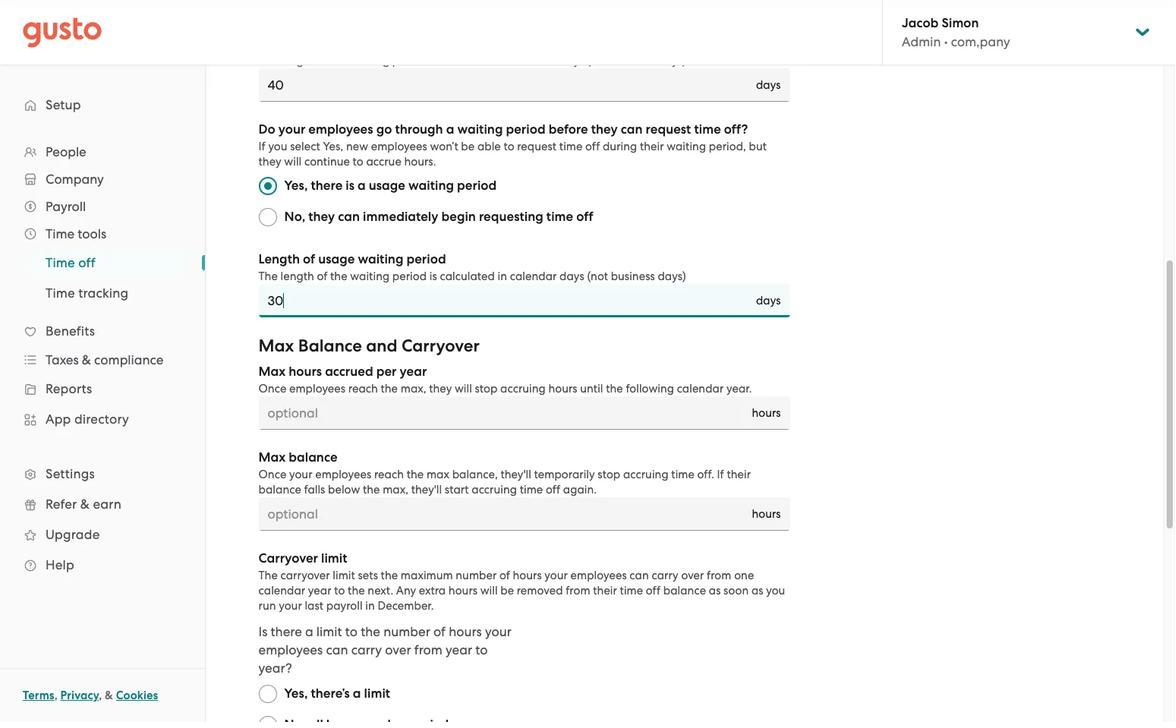 Task type: locate. For each thing, give the bounding box(es) containing it.
in up "length of usage waiting period" text field
[[498, 270, 508, 283]]

there down continue
[[311, 178, 343, 194]]

once inside max balance once your employees reach the max balance, they'll temporarily stop accruing time off. if their balance falls below the max, they'll start accruing time off again.
[[259, 468, 287, 482]]

list containing people
[[0, 138, 205, 580]]

1 vertical spatial the
[[259, 270, 278, 283]]

usage down accrue
[[369, 178, 406, 194]]

0 horizontal spatial if
[[259, 140, 266, 153]]

max, inside max balance once your employees reach the max balance, they'll temporarily stop accruing time off. if their balance falls below the max, they'll start accruing time off again.
[[383, 483, 409, 497]]

calculated
[[440, 54, 495, 68], [440, 270, 495, 283]]

1 vertical spatial calculated
[[440, 270, 495, 283]]

0 vertical spatial their
[[640, 140, 664, 153]]

be
[[461, 140, 475, 153], [501, 584, 514, 598]]

your right run
[[279, 599, 302, 613]]

the down length
[[259, 270, 278, 283]]

they'll
[[501, 468, 532, 482], [411, 483, 442, 497]]

off inside carryover limit the carryover limit sets the maximum number of hours your employees can carry over from one calendar year to the next. any extra hours will be removed from their time off balance as soon as you run your last payroll in december.
[[646, 584, 661, 598]]

sets
[[358, 569, 378, 583]]

year right per
[[400, 364, 427, 380]]

1 vertical spatial carryover
[[259, 551, 318, 567]]

taxes & compliance button
[[15, 346, 190, 374]]

calculated up "length of usage waiting period" text field
[[440, 270, 495, 283]]

if inside do your employees go through a waiting period before they can request time off? if you select yes, new employees won't be able to request time off during their waiting period, but they will continue to accrue hours.
[[259, 140, 266, 153]]

period up begin
[[457, 178, 497, 194]]

& left earn
[[80, 497, 90, 512]]

is down the no, they can immediately begin requesting time off
[[430, 270, 437, 283]]

your inside is there a limit to the number of hours your employees can carry over from year to year?
[[485, 624, 512, 640]]

usage
[[369, 178, 406, 194], [318, 251, 355, 267]]

your down carryover limit the carryover limit sets the maximum number of hours your employees can carry over from one calendar year to the next. any extra hours will be removed from their time off balance as soon as you run your last payroll in december.
[[485, 624, 512, 640]]

0 vertical spatial usage
[[369, 178, 406, 194]]

limit down is there a limit to the number of hours your employees can carry over from year to year? on the left of the page
[[364, 686, 390, 702]]

and
[[366, 336, 398, 356]]

3 max from the top
[[259, 450, 286, 466]]

0 vertical spatial stop
[[475, 382, 498, 396]]

the
[[259, 54, 278, 68], [259, 270, 278, 283], [259, 569, 278, 583]]

2 length from the top
[[281, 270, 314, 283]]

your up select
[[279, 122, 306, 137]]

(not inside length of usage waiting period the length of the waiting period is calculated in calendar days (not business days)
[[587, 270, 609, 283]]

period
[[393, 54, 427, 68], [506, 122, 546, 137], [457, 178, 497, 194], [407, 251, 446, 267], [393, 270, 427, 283]]

won't
[[430, 140, 459, 153]]

2 horizontal spatial will
[[481, 584, 498, 598]]

time off link
[[27, 249, 190, 277]]

over
[[682, 569, 705, 583], [385, 643, 411, 658]]

number right maximum
[[456, 569, 497, 583]]

request down before
[[518, 140, 557, 153]]

0 vertical spatial length
[[281, 54, 314, 68]]

1 vertical spatial carry
[[351, 643, 382, 658]]

max inside max hours accrued per year once employees reach the max, they will stop accruing hours until the following calendar year.
[[259, 364, 286, 380]]

the length of the waiting period is calculated in calendar days (not business days)
[[259, 54, 687, 68]]

0 horizontal spatial be
[[461, 140, 475, 153]]

1 vertical spatial if
[[718, 468, 725, 482]]

limit
[[321, 551, 348, 567], [333, 569, 355, 583], [317, 624, 342, 640], [364, 686, 390, 702]]

again.
[[564, 483, 597, 497]]

max, down max balance and carryover
[[401, 382, 427, 396]]

0 horizontal spatial number
[[384, 624, 431, 640]]

taxes & compliance
[[46, 352, 164, 368]]

compliance
[[94, 352, 164, 368]]

your inside do your employees go through a waiting period before they can request time off? if you select yes, new employees won't be able to request time off during their waiting period, but they will continue to accrue hours.
[[279, 122, 306, 137]]

your up removed
[[545, 569, 568, 583]]

carryover
[[281, 569, 330, 583]]

2 business from the top
[[611, 270, 655, 283]]

1 horizontal spatial request
[[646, 122, 692, 137]]

Max balance text field
[[259, 498, 745, 531]]

they up during
[[592, 122, 618, 137]]

settings
[[46, 466, 95, 482]]

0 vertical spatial year
[[400, 364, 427, 380]]

1 horizontal spatial there
[[311, 178, 343, 194]]

a down new
[[358, 178, 366, 194]]

time
[[695, 122, 721, 137], [560, 140, 583, 153], [547, 209, 574, 225], [672, 468, 695, 482], [520, 483, 543, 497], [620, 584, 644, 598]]

from right removed
[[566, 584, 591, 598]]

yes, inside do your employees go through a waiting period before they can request time off? if you select yes, new employees won't be able to request time off during their waiting period, but they will continue to accrue hours.
[[323, 140, 344, 153]]

0 horizontal spatial will
[[284, 155, 302, 169]]

app directory link
[[15, 406, 190, 433]]

cookies
[[116, 689, 158, 703]]

stop
[[475, 382, 498, 396], [598, 468, 621, 482]]

time
[[46, 226, 75, 242], [46, 255, 75, 270], [46, 286, 75, 301]]

1 max from the top
[[259, 336, 294, 356]]

they'll down max
[[411, 483, 442, 497]]

2 the from the top
[[259, 270, 278, 283]]

off inside do your employees go through a waiting period before they can request time off? if you select yes, new employees won't be able to request time off during their waiting period, but they will continue to accrue hours.
[[586, 140, 600, 153]]

is
[[430, 54, 437, 68], [346, 178, 355, 194], [430, 270, 437, 283]]

& inside "link"
[[80, 497, 90, 512]]

max hours accrued per year once employees reach the max, they will stop accruing hours until the following calendar year.
[[259, 364, 753, 396]]

1 time from the top
[[46, 226, 75, 242]]

carryover right and
[[402, 336, 480, 356]]

cookies button
[[116, 687, 158, 705]]

(not
[[587, 54, 609, 68], [587, 270, 609, 283]]

max, right below
[[383, 483, 409, 497]]

max inside max balance once your employees reach the max balance, they'll temporarily stop accruing time off. if their balance falls below the max, they'll start accruing time off again.
[[259, 450, 286, 466]]

carryover inside carryover limit the carryover limit sets the maximum number of hours your employees can carry over from one calendar year to the next. any extra hours will be removed from their time off balance as soon as you run your last payroll in december.
[[259, 551, 318, 567]]

1 vertical spatial stop
[[598, 468, 621, 482]]

2 horizontal spatial their
[[727, 468, 751, 482]]

limit left sets
[[333, 569, 355, 583]]

0 vertical spatial if
[[259, 140, 266, 153]]

0 vertical spatial request
[[646, 122, 692, 137]]

there right is
[[271, 624, 302, 640]]

1 horizontal spatial over
[[682, 569, 705, 583]]

0 horizontal spatial stop
[[475, 382, 498, 396]]

will left removed
[[481, 584, 498, 598]]

they'll right balance, at the left of page
[[501, 468, 532, 482]]

in up length of waiting period "text field"
[[498, 54, 508, 68]]

is down continue
[[346, 178, 355, 194]]

1 vertical spatial (not
[[587, 270, 609, 283]]

time down the time off
[[46, 286, 75, 301]]

0 vertical spatial balance
[[289, 450, 338, 466]]

no, they can immediately begin requesting time off
[[285, 209, 594, 225]]

business inside length of usage waiting period the length of the waiting period is calculated in calendar days (not business days)
[[611, 270, 655, 283]]

able
[[478, 140, 501, 153]]

days)
[[658, 54, 687, 68], [658, 270, 687, 283]]

0 vertical spatial be
[[461, 140, 475, 153]]

number inside is there a limit to the number of hours your employees can carry over from year to year?
[[384, 624, 431, 640]]

2 vertical spatial in
[[366, 599, 375, 613]]

last
[[305, 599, 324, 613]]

stop up max hours accrued per year "text field"
[[475, 382, 498, 396]]

2 vertical spatial the
[[259, 569, 278, 583]]

you right soon at the right bottom of page
[[767, 584, 786, 598]]

stop inside max balance once your employees reach the max balance, they'll temporarily stop accruing time off. if their balance falls below the max, they'll start accruing time off again.
[[598, 468, 621, 482]]

period left before
[[506, 122, 546, 137]]

0 vertical spatial days)
[[658, 54, 687, 68]]

calendar up "length of usage waiting period" text field
[[510, 270, 557, 283]]

0 vertical spatial yes,
[[323, 140, 344, 153]]

accruing up max hours accrued per year "text field"
[[501, 382, 546, 396]]

0 horizontal spatial they'll
[[411, 483, 442, 497]]

0 horizontal spatial year
[[308, 584, 332, 598]]

you inside carryover limit the carryover limit sets the maximum number of hours your employees can carry over from one calendar year to the next. any extra hours will be removed from their time off balance as soon as you run your last payroll in december.
[[767, 584, 786, 598]]

below
[[328, 483, 360, 497]]

hours up one
[[752, 507, 781, 521]]

any
[[396, 584, 416, 598]]

No, they can immediately begin requesting time off radio
[[259, 208, 277, 226]]

1 horizontal spatial as
[[752, 584, 764, 598]]

hours up removed
[[513, 569, 542, 583]]

accruing left off.
[[624, 468, 669, 482]]

2 days) from the top
[[658, 270, 687, 283]]

can inside is there a limit to the number of hours your employees can carry over from year to year?
[[326, 643, 348, 658]]

0 horizontal spatial carryover
[[259, 551, 318, 567]]

0 horizontal spatial there
[[271, 624, 302, 640]]

go
[[376, 122, 392, 137]]

accrue
[[366, 155, 402, 169]]

their right removed
[[593, 584, 618, 598]]

hours down maximum
[[449, 624, 482, 640]]

stop inside max hours accrued per year once employees reach the max, they will stop accruing hours until the following calendar year.
[[475, 382, 498, 396]]

1 vertical spatial they'll
[[411, 483, 442, 497]]

2 vertical spatial will
[[481, 584, 498, 598]]

they right 'no,'
[[309, 209, 335, 225]]

yes, for there's
[[285, 686, 308, 702]]

2 vertical spatial balance
[[664, 584, 707, 598]]

calendar up run
[[259, 584, 306, 598]]

employees inside carryover limit the carryover limit sets the maximum number of hours your employees can carry over from one calendar year to the next. any extra hours will be removed from their time off balance as soon as you run your last payroll in december.
[[571, 569, 627, 583]]

their
[[640, 140, 664, 153], [727, 468, 751, 482], [593, 584, 618, 598]]

year
[[400, 364, 427, 380], [308, 584, 332, 598], [446, 643, 473, 658]]

will
[[284, 155, 302, 169], [455, 382, 472, 396], [481, 584, 498, 598]]

through
[[395, 122, 443, 137]]

2 list from the top
[[0, 248, 205, 308]]

& for compliance
[[82, 352, 91, 368]]

jacob simon admin • com,pany
[[902, 15, 1011, 49]]

setup
[[46, 97, 81, 112]]

will inside carryover limit the carryover limit sets the maximum number of hours your employees can carry over from one calendar year to the next. any extra hours will be removed from their time off balance as soon as you run your last payroll in december.
[[481, 584, 498, 598]]

time down payroll
[[46, 226, 75, 242]]

earn
[[93, 497, 121, 512]]

2 (not from the top
[[587, 270, 609, 283]]

0 vertical spatial is
[[430, 54, 437, 68]]

& inside dropdown button
[[82, 352, 91, 368]]

1 vertical spatial usage
[[318, 251, 355, 267]]

time inside dropdown button
[[46, 226, 75, 242]]

year inside is there a limit to the number of hours your employees can carry over from year to year?
[[446, 643, 473, 658]]

calendar left the year.
[[677, 382, 724, 396]]

0 vertical spatial max,
[[401, 382, 427, 396]]

calendar inside max hours accrued per year once employees reach the max, they will stop accruing hours until the following calendar year.
[[677, 382, 724, 396]]

0 vertical spatial over
[[682, 569, 705, 583]]

once
[[259, 382, 287, 396], [259, 468, 287, 482]]

year.
[[727, 382, 753, 396]]

time tools
[[46, 226, 106, 242]]

2 vertical spatial max
[[259, 450, 286, 466]]

1 vertical spatial reach
[[375, 468, 404, 482]]

0 vertical spatial will
[[284, 155, 302, 169]]

1 vertical spatial &
[[80, 497, 90, 512]]

before
[[549, 122, 589, 137]]

list
[[0, 138, 205, 580], [0, 248, 205, 308]]

1 length from the top
[[281, 54, 314, 68]]

&
[[82, 352, 91, 368], [80, 497, 90, 512], [105, 689, 113, 703]]

gusto navigation element
[[0, 65, 205, 605]]

hours
[[289, 364, 322, 380], [549, 382, 578, 396], [752, 406, 781, 420], [752, 507, 781, 521], [513, 569, 542, 583], [449, 584, 478, 598], [449, 624, 482, 640]]

hours right extra
[[449, 584, 478, 598]]

0 vertical spatial carryover
[[402, 336, 480, 356]]

2 max from the top
[[259, 364, 286, 380]]

year up the last at the left bottom of the page
[[308, 584, 332, 598]]

max
[[259, 336, 294, 356], [259, 364, 286, 380], [259, 450, 286, 466]]

1 vertical spatial once
[[259, 468, 287, 482]]

0 horizontal spatial usage
[[318, 251, 355, 267]]

1 list from the top
[[0, 138, 205, 580]]

0 horizontal spatial carry
[[351, 643, 382, 658]]

your
[[279, 122, 306, 137], [289, 468, 313, 482], [545, 569, 568, 583], [279, 599, 302, 613], [485, 624, 512, 640]]

0 vertical spatial carry
[[652, 569, 679, 583]]

will inside do your employees go through a waiting period before they can request time off? if you select yes, new employees won't be able to request time off during their waiting period, but they will continue to accrue hours.
[[284, 155, 302, 169]]

as left soon at the right bottom of page
[[709, 584, 721, 598]]

the up do
[[259, 54, 278, 68]]

is up through on the left top
[[430, 54, 437, 68]]

carryover limit the carryover limit sets the maximum number of hours your employees can carry over from one calendar year to the next. any extra hours will be removed from their time off balance as soon as you run your last payroll in december.
[[259, 551, 786, 613]]

requesting
[[479, 209, 544, 225]]

1 horizontal spatial if
[[718, 468, 725, 482]]

balance left soon at the right bottom of page
[[664, 584, 707, 598]]

0 horizontal spatial as
[[709, 584, 721, 598]]

in inside length of usage waiting period the length of the waiting period is calculated in calendar days (not business days)
[[498, 270, 508, 283]]

1 horizontal spatial be
[[501, 584, 514, 598]]

1 horizontal spatial stop
[[598, 468, 621, 482]]

1 once from the top
[[259, 382, 287, 396]]

year down extra
[[446, 643, 473, 658]]

time for time tools
[[46, 226, 75, 242]]

can inside do your employees go through a waiting period before they can request time off? if you select yes, new employees won't be able to request time off during their waiting period, but they will continue to accrue hours.
[[621, 122, 643, 137]]

in down next.
[[366, 599, 375, 613]]

hours.
[[405, 155, 436, 169]]

0 vertical spatial calculated
[[440, 54, 495, 68]]

help link
[[15, 552, 190, 579]]

2 time from the top
[[46, 255, 75, 270]]

2 , from the left
[[99, 689, 102, 703]]

be left removed
[[501, 584, 514, 598]]

reach
[[349, 382, 378, 396], [375, 468, 404, 482]]

from up soon at the right bottom of page
[[707, 569, 732, 583]]

0 vertical spatial the
[[259, 54, 278, 68]]

the up run
[[259, 569, 278, 583]]

yes, right yes, there is a usage waiting period option
[[285, 178, 308, 194]]

1 vertical spatial their
[[727, 468, 751, 482]]

once inside max hours accrued per year once employees reach the max, they will stop accruing hours until the following calendar year.
[[259, 382, 287, 396]]

2 calculated from the top
[[440, 270, 495, 283]]

their right during
[[640, 140, 664, 153]]

stop right temporarily
[[598, 468, 621, 482]]

1 vertical spatial time
[[46, 255, 75, 270]]

3 the from the top
[[259, 569, 278, 583]]

time down the time tools
[[46, 255, 75, 270]]

can inside carryover limit the carryover limit sets the maximum number of hours your employees can carry over from one calendar year to the next. any extra hours will be removed from their time off balance as soon as you run your last payroll in december.
[[630, 569, 649, 583]]

a down the last at the left bottom of the page
[[305, 624, 313, 640]]

as down one
[[752, 584, 764, 598]]

yes, for there
[[285, 178, 308, 194]]

a inside do your employees go through a waiting period before they can request time off? if you select yes, new employees won't be able to request time off during their waiting period, but they will continue to accrue hours.
[[446, 122, 455, 137]]

2 vertical spatial accruing
[[472, 483, 517, 497]]

Yes, there's a limit radio
[[259, 685, 277, 703]]

over down december.
[[385, 643, 411, 658]]

from
[[707, 569, 732, 583], [566, 584, 591, 598], [415, 643, 443, 658]]

accruing down balance, at the left of page
[[472, 483, 517, 497]]

number
[[456, 569, 497, 583], [384, 624, 431, 640]]

, left privacy link
[[54, 689, 58, 703]]

& left cookies button on the left of the page
[[105, 689, 113, 703]]

carryover up carryover
[[259, 551, 318, 567]]

run
[[259, 599, 276, 613]]

1 vertical spatial number
[[384, 624, 431, 640]]

a
[[446, 122, 455, 137], [358, 178, 366, 194], [305, 624, 313, 640], [353, 686, 361, 702]]

1 horizontal spatial year
[[400, 364, 427, 380]]

yes, right yes, there's a limit option
[[285, 686, 308, 702]]

1 vertical spatial will
[[455, 382, 472, 396]]

1 horizontal spatial usage
[[369, 178, 406, 194]]

falls
[[304, 483, 325, 497]]

0 vertical spatial accruing
[[501, 382, 546, 396]]

there inside is there a limit to the number of hours your employees can carry over from year to year?
[[271, 624, 302, 640]]

a up won't
[[446, 122, 455, 137]]

days) inside length of usage waiting period the length of the waiting period is calculated in calendar days (not business days)
[[658, 270, 687, 283]]

balance inside carryover limit the carryover limit sets the maximum number of hours your employees can carry over from one calendar year to the next. any extra hours will be removed from their time off balance as soon as you run your last payroll in december.
[[664, 584, 707, 598]]

carry inside is there a limit to the number of hours your employees can carry over from year to year?
[[351, 643, 382, 658]]

0 horizontal spatial their
[[593, 584, 618, 598]]

as
[[709, 584, 721, 598], [752, 584, 764, 598]]

request left off? in the top right of the page
[[646, 122, 692, 137]]

balance up falls
[[289, 450, 338, 466]]

hours left until
[[549, 382, 578, 396]]

0 vertical spatial you
[[268, 140, 288, 153]]

reach down accrued
[[349, 382, 378, 396]]

there's
[[311, 686, 350, 702]]

reach inside max hours accrued per year once employees reach the max, they will stop accruing hours until the following calendar year.
[[349, 382, 378, 396]]

2 vertical spatial yes,
[[285, 686, 308, 702]]

no,
[[285, 209, 306, 225]]

you down do
[[268, 140, 288, 153]]

to
[[504, 140, 515, 153], [353, 155, 364, 169], [334, 584, 345, 598], [345, 624, 358, 640], [476, 643, 488, 658]]

0 horizontal spatial over
[[385, 643, 411, 658]]

balance
[[289, 450, 338, 466], [259, 483, 301, 497], [664, 584, 707, 598]]

reach left max
[[375, 468, 404, 482]]

1 vertical spatial there
[[271, 624, 302, 640]]

of inside is there a limit to the number of hours your employees can carry over from year to year?
[[434, 624, 446, 640]]

0 vertical spatial time
[[46, 226, 75, 242]]

0 vertical spatial (not
[[587, 54, 609, 68]]

0 vertical spatial &
[[82, 352, 91, 368]]

1 , from the left
[[54, 689, 58, 703]]

be inside do your employees go through a waiting period before they can request time off? if you select yes, new employees won't be able to request time off during their waiting period, but they will continue to accrue hours.
[[461, 140, 475, 153]]

will down select
[[284, 155, 302, 169]]

their right off.
[[727, 468, 751, 482]]

limit down the last at the left bottom of the page
[[317, 624, 342, 640]]

, left cookies button on the left of the page
[[99, 689, 102, 703]]

3 time from the top
[[46, 286, 75, 301]]

2 horizontal spatial year
[[446, 643, 473, 658]]

benefits
[[46, 324, 95, 339]]

from down december.
[[415, 643, 443, 658]]

if right off.
[[718, 468, 725, 482]]

1 vertical spatial from
[[566, 584, 591, 598]]

there
[[311, 178, 343, 194], [271, 624, 302, 640]]

reach inside max balance once your employees reach the max balance, they'll temporarily stop accruing time off. if their balance falls below the max, they'll start accruing time off again.
[[375, 468, 404, 482]]

year inside max hours accrued per year once employees reach the max, they will stop accruing hours until the following calendar year.
[[400, 364, 427, 380]]

will up max hours accrued per year "text field"
[[455, 382, 472, 396]]

over left one
[[682, 569, 705, 583]]

carry inside carryover limit the carryover limit sets the maximum number of hours your employees can carry over from one calendar year to the next. any extra hours will be removed from their time off balance as soon as you run your last payroll in december.
[[652, 569, 679, 583]]

1 vertical spatial is
[[346, 178, 355, 194]]

limit up carryover
[[321, 551, 348, 567]]

1 horizontal spatial number
[[456, 569, 497, 583]]

0 vertical spatial there
[[311, 178, 343, 194]]

usage right length
[[318, 251, 355, 267]]

1 horizontal spatial carry
[[652, 569, 679, 583]]

number down december.
[[384, 624, 431, 640]]

balance left falls
[[259, 483, 301, 497]]

can
[[621, 122, 643, 137], [338, 209, 360, 225], [630, 569, 649, 583], [326, 643, 348, 658]]

calculated up length of waiting period "text field"
[[440, 54, 495, 68]]

but
[[749, 140, 767, 153]]

if down do
[[259, 140, 266, 153]]

is there a limit to the number of hours your employees can carry over from year to year?
[[259, 624, 512, 676]]

0 vertical spatial business
[[611, 54, 655, 68]]

1 vertical spatial yes,
[[285, 178, 308, 194]]

off?
[[725, 122, 748, 137]]

0 vertical spatial they'll
[[501, 468, 532, 482]]

time for time tracking
[[46, 286, 75, 301]]

0 horizontal spatial ,
[[54, 689, 58, 703]]

0 vertical spatial number
[[456, 569, 497, 583]]

& right taxes
[[82, 352, 91, 368]]

the
[[330, 54, 348, 68], [330, 270, 348, 283], [381, 382, 398, 396], [606, 382, 624, 396], [407, 468, 424, 482], [363, 483, 380, 497], [381, 569, 398, 583], [348, 584, 365, 598], [361, 624, 381, 640]]

upgrade
[[46, 527, 100, 542]]

1 vertical spatial over
[[385, 643, 411, 658]]

1 vertical spatial max,
[[383, 483, 409, 497]]

1 vertical spatial you
[[767, 584, 786, 598]]

off inside max balance once your employees reach the max balance, they'll temporarily stop accruing time off. if their balance falls below the max, they'll start accruing time off again.
[[546, 483, 561, 497]]

0 horizontal spatial from
[[415, 643, 443, 658]]

their inside max balance once your employees reach the max balance, they'll temporarily stop accruing time off. if their balance falls below the max, they'll start accruing time off again.
[[727, 468, 751, 482]]

2 once from the top
[[259, 468, 287, 482]]

they up max hours accrued per year "text field"
[[429, 382, 452, 396]]

time tracking link
[[27, 280, 190, 307]]

1 vertical spatial days)
[[658, 270, 687, 283]]

select
[[290, 140, 320, 153]]

yes, up continue
[[323, 140, 344, 153]]

1 vertical spatial request
[[518, 140, 557, 153]]

1 vertical spatial business
[[611, 270, 655, 283]]

calendar
[[510, 54, 557, 68], [510, 270, 557, 283], [677, 382, 724, 396], [259, 584, 306, 598]]

1 vertical spatial length
[[281, 270, 314, 283]]

be left able
[[461, 140, 475, 153]]

1 horizontal spatial you
[[767, 584, 786, 598]]

2 vertical spatial from
[[415, 643, 443, 658]]

max for max balance once your employees reach the max balance, they'll temporarily stop accruing time off. if their balance falls below the max, they'll start accruing time off again.
[[259, 450, 286, 466]]



Task type: describe. For each thing, give the bounding box(es) containing it.
employees inside max balance once your employees reach the max balance, they'll temporarily stop accruing time off. if their balance falls below the max, they'll start accruing time off again.
[[315, 468, 372, 482]]

1 business from the top
[[611, 54, 655, 68]]

1 vertical spatial accruing
[[624, 468, 669, 482]]

in inside carryover limit the carryover limit sets the maximum number of hours your employees can carry over from one calendar year to the next. any extra hours will be removed from their time off balance as soon as you run your last payroll in december.
[[366, 599, 375, 613]]

per
[[377, 364, 397, 380]]

benefits link
[[15, 318, 190, 345]]

removed
[[517, 584, 563, 598]]

time off
[[46, 255, 96, 270]]

max
[[427, 468, 450, 482]]

will inside max hours accrued per year once employees reach the max, they will stop accruing hours until the following calendar year.
[[455, 382, 472, 396]]

usage inside length of usage waiting period the length of the waiting period is calculated in calendar days (not business days)
[[318, 251, 355, 267]]

period up through on the left top
[[393, 54, 427, 68]]

hours down the year.
[[752, 406, 781, 420]]

be inside carryover limit the carryover limit sets the maximum number of hours your employees can carry over from one calendar year to the next. any extra hours will be removed from their time off balance as soon as you run your last payroll in december.
[[501, 584, 514, 598]]

accrued
[[325, 364, 373, 380]]

settings link
[[15, 460, 190, 488]]

there for is
[[271, 624, 302, 640]]

simon
[[942, 15, 980, 31]]

to inside carryover limit the carryover limit sets the maximum number of hours your employees can carry over from one calendar year to the next. any extra hours will be removed from their time off balance as soon as you run your last payroll in december.
[[334, 584, 345, 598]]

year inside carryover limit the carryover limit sets the maximum number of hours your employees can carry over from one calendar year to the next. any extra hours will be removed from their time off balance as soon as you run your last payroll in december.
[[308, 584, 332, 598]]

their inside carryover limit the carryover limit sets the maximum number of hours your employees can carry over from one calendar year to the next. any extra hours will be removed from their time off balance as soon as you run your last payroll in december.
[[593, 584, 618, 598]]

calendar up length of waiting period "text field"
[[510, 54, 557, 68]]

you inside do your employees go through a waiting period before they can request time off? if you select yes, new employees won't be able to request time off during their waiting period, but they will continue to accrue hours.
[[268, 140, 288, 153]]

refer & earn
[[46, 497, 121, 512]]

calendar inside carryover limit the carryover limit sets the maximum number of hours your employees can carry over from one calendar year to the next. any extra hours will be removed from their time off balance as soon as you run your last payroll in december.
[[259, 584, 306, 598]]

days inside length of usage waiting period the length of the waiting period is calculated in calendar days (not business days)
[[560, 270, 585, 283]]

privacy
[[60, 689, 99, 703]]

following
[[626, 382, 675, 396]]

soon
[[724, 584, 749, 598]]

app
[[46, 412, 71, 427]]

period,
[[709, 140, 747, 153]]

upgrade link
[[15, 521, 190, 548]]

terms link
[[23, 689, 54, 703]]

payroll button
[[15, 193, 190, 220]]

privacy link
[[60, 689, 99, 703]]

tools
[[78, 226, 106, 242]]

1 horizontal spatial from
[[566, 584, 591, 598]]

com,pany
[[952, 34, 1011, 49]]

number inside carryover limit the carryover limit sets the maximum number of hours your employees can carry over from one calendar year to the next. any extra hours will be removed from their time off balance as soon as you run your last payroll in december.
[[456, 569, 497, 583]]

help
[[46, 558, 74, 573]]

people button
[[15, 138, 190, 166]]

new
[[346, 140, 368, 153]]

length inside length of usage waiting period the length of the waiting period is calculated in calendar days (not business days)
[[281, 270, 314, 283]]

people
[[46, 144, 86, 160]]

Yes, there is a usage waiting period radio
[[259, 177, 277, 195]]

•
[[945, 34, 949, 49]]

over inside carryover limit the carryover limit sets the maximum number of hours your employees can carry over from one calendar year to the next. any extra hours will be removed from their time off balance as soon as you run your last payroll in december.
[[682, 569, 705, 583]]

jacob
[[902, 15, 939, 31]]

immediately
[[363, 209, 439, 225]]

there for yes,
[[311, 178, 343, 194]]

time inside carryover limit the carryover limit sets the maximum number of hours your employees can carry over from one calendar year to the next. any extra hours will be removed from their time off balance as soon as you run your last payroll in december.
[[620, 584, 644, 598]]

maximum
[[401, 569, 453, 583]]

calculated inside length of usage waiting period the length of the waiting period is calculated in calendar days (not business days)
[[440, 270, 495, 283]]

1 calculated from the top
[[440, 54, 495, 68]]

the inside is there a limit to the number of hours your employees can carry over from year to year?
[[361, 624, 381, 640]]

the inside carryover limit the carryover limit sets the maximum number of hours your employees can carry over from one calendar year to the next. any extra hours will be removed from their time off balance as soon as you run your last payroll in december.
[[259, 569, 278, 583]]

setup link
[[15, 91, 190, 119]]

accruing inside max hours accrued per year once employees reach the max, they will stop accruing hours until the following calendar year.
[[501, 382, 546, 396]]

length
[[259, 251, 300, 267]]

limit inside is there a limit to the number of hours your employees can carry over from year to year?
[[317, 624, 342, 640]]

1 vertical spatial balance
[[259, 483, 301, 497]]

the inside length of usage waiting period the length of the waiting period is calculated in calendar days (not business days)
[[330, 270, 348, 283]]

period down "immediately" on the left top
[[393, 270, 427, 283]]

employees inside is there a limit to the number of hours your employees can carry over from year to year?
[[259, 643, 323, 658]]

terms , privacy , & cookies
[[23, 689, 158, 703]]

begin
[[442, 209, 476, 225]]

if inside max balance once your employees reach the max balance, they'll temporarily stop accruing time off. if their balance falls below the max, they'll start accruing time off again.
[[718, 468, 725, 482]]

they inside max hours accrued per year once employees reach the max, they will stop accruing hours until the following calendar year.
[[429, 382, 452, 396]]

period down the no, they can immediately begin requesting time off
[[407, 251, 446, 267]]

a right there's
[[353, 686, 361, 702]]

time for time off
[[46, 255, 75, 270]]

temporarily
[[534, 468, 595, 482]]

list containing time off
[[0, 248, 205, 308]]

do your employees go through a waiting period before they can request time off? if you select yes, new employees won't be able to request time off during their waiting period, but they will continue to accrue hours.
[[259, 122, 767, 169]]

from inside is there a limit to the number of hours your employees can carry over from year to year?
[[415, 643, 443, 658]]

Length of usage waiting period text field
[[259, 284, 749, 318]]

max balance once your employees reach the max balance, they'll temporarily stop accruing time off. if their balance falls below the max, they'll start accruing time off again.
[[259, 450, 751, 497]]

off inside gusto navigation element
[[78, 255, 96, 270]]

hours inside is there a limit to the number of hours your employees can carry over from year to year?
[[449, 624, 482, 640]]

they up yes, there is a usage waiting period option
[[259, 155, 282, 169]]

their inside do your employees go through a waiting period before they can request time off? if you select yes, new employees won't be able to request time off during their waiting period, but they will continue to accrue hours.
[[640, 140, 664, 153]]

2 horizontal spatial from
[[707, 569, 732, 583]]

max for max balance and carryover
[[259, 336, 294, 356]]

time tracking
[[46, 286, 129, 301]]

1 as from the left
[[709, 584, 721, 598]]

is
[[259, 624, 268, 640]]

Length of waiting period text field
[[259, 68, 749, 102]]

hours down balance on the top left
[[289, 364, 322, 380]]

employees inside max hours accrued per year once employees reach the max, they will stop accruing hours until the following calendar year.
[[289, 382, 346, 396]]

balance
[[298, 336, 362, 356]]

tracking
[[78, 286, 129, 301]]

the inside length of usage waiting period the length of the waiting period is calculated in calendar days (not business days)
[[259, 270, 278, 283]]

refer & earn link
[[15, 491, 190, 518]]

1 days) from the top
[[658, 54, 687, 68]]

reports
[[46, 381, 92, 397]]

payroll
[[326, 599, 363, 613]]

payroll
[[46, 199, 86, 214]]

length of usage waiting period the length of the waiting period is calculated in calendar days (not business days)
[[259, 251, 687, 283]]

a inside is there a limit to the number of hours your employees can carry over from year to year?
[[305, 624, 313, 640]]

company button
[[15, 166, 190, 193]]

max balance and carryover
[[259, 336, 480, 356]]

your inside max balance once your employees reach the max balance, they'll temporarily stop accruing time off. if their balance falls below the max, they'll start accruing time off again.
[[289, 468, 313, 482]]

1 horizontal spatial they'll
[[501, 468, 532, 482]]

reports link
[[15, 375, 190, 403]]

max, inside max hours accrued per year once employees reach the max, they will stop accruing hours until the following calendar year.
[[401, 382, 427, 396]]

2 vertical spatial &
[[105, 689, 113, 703]]

year?
[[259, 661, 292, 676]]

1 the from the top
[[259, 54, 278, 68]]

do
[[259, 122, 276, 137]]

time tools button
[[15, 220, 190, 248]]

yes, there's a limit
[[285, 686, 390, 702]]

& for earn
[[80, 497, 90, 512]]

next.
[[368, 584, 394, 598]]

over inside is there a limit to the number of hours your employees can carry over from year to year?
[[385, 643, 411, 658]]

period inside do your employees go through a waiting period before they can request time off? if you select yes, new employees won't be able to request time off during their waiting period, but they will continue to accrue hours.
[[506, 122, 546, 137]]

of inside carryover limit the carryover limit sets the maximum number of hours your employees can carry over from one calendar year to the next. any extra hours will be removed from their time off balance as soon as you run your last payroll in december.
[[500, 569, 510, 583]]

home image
[[23, 17, 102, 47]]

admin
[[902, 34, 942, 49]]

continue
[[305, 155, 350, 169]]

1 (not from the top
[[587, 54, 609, 68]]

0 horizontal spatial request
[[518, 140, 557, 153]]

taxes
[[46, 352, 79, 368]]

calendar inside length of usage waiting period the length of the waiting period is calculated in calendar days (not business days)
[[510, 270, 557, 283]]

balance,
[[452, 468, 498, 482]]

yes, there is a usage waiting period
[[285, 178, 497, 194]]

0 vertical spatial in
[[498, 54, 508, 68]]

max for max hours accrued per year once employees reach the max, they will stop accruing hours until the following calendar year.
[[259, 364, 286, 380]]

company
[[46, 172, 104, 187]]

2 as from the left
[[752, 584, 764, 598]]

refer
[[46, 497, 77, 512]]

terms
[[23, 689, 54, 703]]

app directory
[[46, 412, 129, 427]]

Max hours accrued per year text field
[[259, 397, 745, 430]]

december.
[[378, 599, 434, 613]]

until
[[581, 382, 604, 396]]

off.
[[698, 468, 715, 482]]

start
[[445, 483, 469, 497]]

extra
[[419, 584, 446, 598]]

is inside length of usage waiting period the length of the waiting period is calculated in calendar days (not business days)
[[430, 270, 437, 283]]



Task type: vqa. For each thing, say whether or not it's contained in the screenshot.
4 button
no



